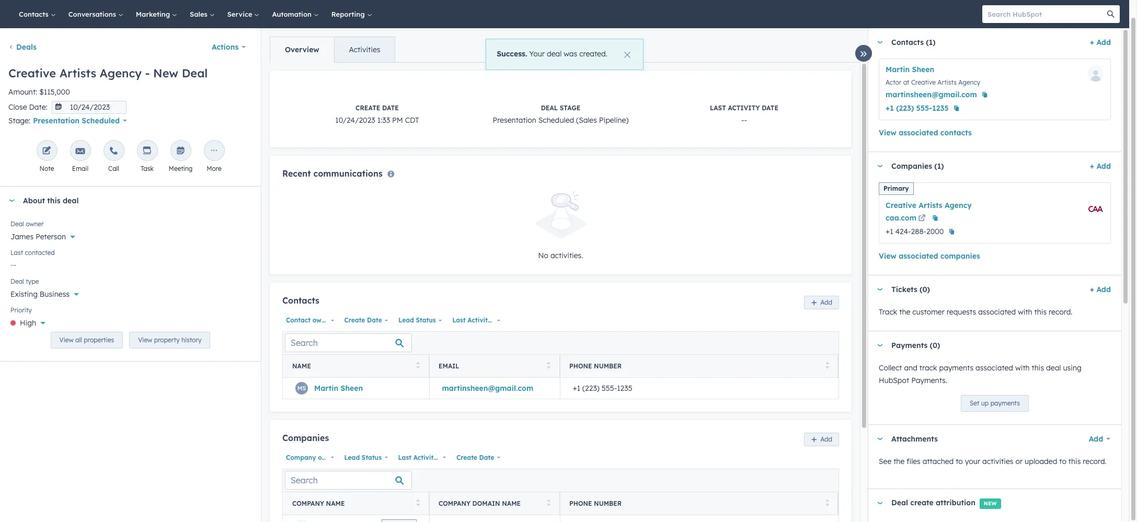 Task type: describe. For each thing, give the bounding box(es) containing it.
properties
[[84, 336, 114, 344]]

1 horizontal spatial martin sheen
[[886, 65, 935, 74]]

close
[[8, 102, 27, 112]]

high button
[[10, 313, 250, 330]]

email image
[[76, 147, 85, 156]]

0 vertical spatial owner
[[26, 220, 44, 228]]

view for view associated companies
[[879, 252, 897, 261]]

contact
[[286, 316, 311, 324]]

payments.
[[912, 376, 948, 385]]

0 vertical spatial last activity date button
[[449, 314, 509, 327]]

contacted
[[25, 249, 55, 257]]

pm
[[392, 116, 403, 125]]

- for -
[[742, 116, 744, 125]]

0 vertical spatial create date button
[[341, 314, 391, 327]]

0 horizontal spatial 1235
[[617, 384, 633, 393]]

number for companies
[[594, 500, 622, 508]]

deal for this
[[63, 196, 79, 206]]

creative artists agency - new deal
[[8, 66, 208, 81]]

last inside 'last activity date --'
[[710, 104, 726, 112]]

last activity date for the bottom last activity date 'popup button'
[[398, 454, 454, 462]]

scheduled inside popup button
[[82, 116, 120, 126]]

2 vertical spatial +1
[[573, 384, 581, 393]]

288-
[[911, 227, 927, 236]]

actor at creative artists agency
[[886, 78, 981, 86]]

last activity date --
[[710, 104, 779, 125]]

your
[[529, 49, 545, 59]]

2000
[[927, 227, 944, 236]]

1:33
[[377, 116, 390, 125]]

contact owner button
[[282, 314, 337, 327]]

creative artists agency link
[[886, 201, 972, 210]]

customer
[[913, 307, 945, 317]]

contacts for contacts (1)
[[892, 38, 924, 47]]

phone for contacts
[[569, 363, 592, 370]]

view for view associated contacts
[[879, 128, 897, 138]]

hubspot
[[879, 376, 910, 385]]

companies for companies (1)
[[892, 162, 932, 171]]

the for track
[[900, 307, 911, 317]]

+1 inside "button"
[[886, 104, 894, 113]]

view for view property history
[[138, 336, 152, 344]]

owner for companies
[[318, 454, 337, 462]]

artists up +1 (223) 555-1235 "button"
[[938, 78, 957, 86]]

contacts for contacts link
[[19, 10, 51, 18]]

james peterson button
[[10, 227, 250, 244]]

attribution
[[936, 498, 976, 508]]

payments inside collect and track payments associated with this deal using hubspot payments.
[[939, 363, 974, 373]]

conversations link
[[62, 0, 130, 28]]

at
[[903, 78, 910, 86]]

stage:
[[8, 116, 30, 126]]

MM/DD/YYYY text field
[[52, 101, 126, 114]]

deal type
[[10, 278, 39, 286]]

3 + add button from the top
[[1090, 283, 1111, 296]]

(1) for contacts (1)
[[926, 38, 936, 47]]

cdt
[[405, 116, 419, 125]]

collect
[[879, 363, 902, 373]]

lead status for the rightmost lead status popup button
[[399, 316, 436, 324]]

deal down actions "popup button"
[[182, 66, 208, 81]]

tickets (0)
[[892, 285, 930, 294]]

scheduled inside 'deal stage presentation scheduled (sales pipeline)'
[[538, 116, 574, 125]]

0 horizontal spatial new
[[153, 66, 178, 81]]

type
[[26, 278, 39, 286]]

1 horizontal spatial create date
[[457, 454, 494, 462]]

Search HubSpot search field
[[983, 5, 1111, 23]]

see the files attached to your activities or uploaded to this record.
[[879, 457, 1107, 466]]

primary
[[884, 185, 909, 192]]

company for company domain name
[[439, 500, 471, 508]]

(0) for tickets (0)
[[920, 285, 930, 294]]

creative artists agency
[[886, 201, 972, 210]]

presentation scheduled
[[33, 116, 120, 126]]

press to sort. image for contacts
[[547, 362, 551, 369]]

+ add for contacts
[[1090, 38, 1111, 47]]

reporting link
[[325, 0, 378, 28]]

0 vertical spatial sheen
[[912, 65, 935, 74]]

company domain name
[[439, 500, 521, 508]]

1 vertical spatial martin
[[314, 384, 338, 393]]

track
[[879, 307, 898, 317]]

your
[[965, 457, 981, 466]]

1 vertical spatial lead status button
[[341, 451, 390, 465]]

0 horizontal spatial name
[[292, 363, 311, 370]]

- for new
[[145, 66, 150, 81]]

attached
[[923, 457, 954, 466]]

actions
[[212, 42, 239, 52]]

555- inside "button"
[[916, 104, 933, 113]]

contact owner
[[286, 316, 332, 324]]

navigation containing overview
[[270, 37, 396, 63]]

was
[[564, 49, 577, 59]]

1 link opens in a new window image from the top
[[919, 213, 926, 225]]

task
[[141, 165, 154, 173]]

deal for deal type
[[10, 278, 24, 286]]

1 horizontal spatial payments
[[991, 400, 1020, 407]]

note
[[40, 165, 54, 173]]

presentation scheduled button
[[30, 114, 134, 128]]

search search field for companies
[[285, 471, 412, 490]]

peterson
[[36, 232, 66, 242]]

deal for deal owner
[[10, 220, 24, 228]]

deal for deal stage presentation scheduled (sales pipeline)
[[541, 104, 558, 112]]

existing business button
[[10, 284, 250, 301]]

property
[[154, 336, 180, 344]]

0 horizontal spatial 555-
[[602, 384, 617, 393]]

(0) for payments (0)
[[930, 341, 940, 350]]

0 horizontal spatial create date
[[344, 316, 382, 324]]

caret image for contacts
[[877, 41, 883, 44]]

+1 424-288-2000
[[886, 227, 944, 236]]

+ add for companies
[[1090, 162, 1111, 171]]

companies for companies
[[282, 433, 329, 443]]

1 vertical spatial record.
[[1083, 457, 1107, 466]]

overview link
[[270, 37, 334, 62]]

owner for contacts
[[313, 316, 332, 324]]

add button for contacts
[[804, 296, 839, 309]]

about this deal
[[23, 196, 79, 206]]

alert containing success.
[[486, 39, 644, 70]]

+ for view associated companies
[[1090, 162, 1095, 171]]

company owner button
[[282, 451, 337, 465]]

payments (0)
[[892, 341, 940, 350]]

1 vertical spatial +1
[[886, 227, 894, 236]]

sales link
[[184, 0, 221, 28]]

view associated contacts link
[[879, 127, 972, 139]]

0 horizontal spatial record.
[[1049, 307, 1073, 317]]

lead for the rightmost lead status popup button
[[399, 316, 414, 324]]

1 vertical spatial martin sheen
[[314, 384, 363, 393]]

caret image for payments
[[877, 344, 883, 347]]

files
[[907, 457, 921, 466]]

artists for creative artists agency - new deal
[[59, 66, 96, 81]]

call image
[[109, 147, 118, 156]]

attachments
[[892, 435, 938, 444]]

priority
[[10, 307, 32, 314]]

overview
[[285, 45, 319, 54]]

4 caret image from the top
[[877, 502, 883, 505]]

uploaded
[[1025, 457, 1058, 466]]

no activities.
[[538, 251, 583, 261]]

agency for creative artists agency - new deal
[[100, 66, 142, 81]]

deal owner
[[10, 220, 44, 228]]

lead for the bottom lead status popup button
[[344, 454, 360, 462]]

james peterson
[[10, 232, 66, 242]]

view property history link
[[129, 332, 210, 349]]

creative for creative artists agency
[[886, 201, 917, 210]]

martin sheen link for martinsheen@gmail.com
[[314, 384, 363, 393]]

1 vertical spatial last activity date button
[[395, 451, 454, 465]]

sales
[[190, 10, 210, 18]]

payments (0) button
[[869, 332, 1107, 360]]

1 horizontal spatial name
[[502, 500, 521, 508]]

recent communications
[[282, 168, 383, 179]]

1 horizontal spatial lead status button
[[395, 314, 445, 327]]

deal for deal create attribution
[[892, 498, 908, 508]]

amount : $115,000
[[8, 87, 70, 97]]

created.
[[580, 49, 608, 59]]

create date 10/24/2023 1:33 pm cdt
[[335, 104, 419, 125]]

+ for view associated contacts
[[1090, 38, 1095, 47]]

contacts (1) button
[[869, 28, 1086, 56]]

contacts link
[[13, 0, 62, 28]]

0 vertical spatial martin
[[886, 65, 910, 74]]

press to sort. image for companies
[[547, 499, 551, 507]]

activities
[[349, 45, 380, 54]]

status for the bottom lead status popup button
[[362, 454, 382, 462]]

creative right at
[[911, 78, 936, 86]]

last activity date for the topmost last activity date 'popup button'
[[452, 316, 509, 324]]

1 vertical spatial +1 (223) 555-1235
[[573, 384, 633, 393]]

reporting
[[331, 10, 367, 18]]

track the customer requests associated with this record.
[[879, 307, 1073, 317]]

service
[[227, 10, 254, 18]]

meeting image
[[176, 147, 185, 156]]



Task type: locate. For each thing, give the bounding box(es) containing it.
set up payments
[[970, 400, 1020, 407]]

company left domain
[[439, 500, 471, 508]]

2 add button from the top
[[804, 433, 839, 447]]

view left property
[[138, 336, 152, 344]]

activities
[[983, 457, 1014, 466]]

phone number for contacts
[[569, 363, 622, 370]]

add inside popup button
[[1089, 435, 1104, 444]]

scheduled down stage
[[538, 116, 574, 125]]

search search field down contact owner popup button
[[285, 334, 412, 353]]

companies up company owner popup button
[[282, 433, 329, 443]]

0 vertical spatial status
[[416, 316, 436, 324]]

view down +1 (223) 555-1235 "button"
[[879, 128, 897, 138]]

1 horizontal spatial (223)
[[896, 104, 914, 113]]

1 vertical spatial search search field
[[285, 471, 412, 490]]

view
[[879, 128, 897, 138], [879, 252, 897, 261], [59, 336, 74, 344], [138, 336, 152, 344]]

using
[[1063, 363, 1082, 373]]

(1) up actor at creative artists agency
[[926, 38, 936, 47]]

artists up $115,000
[[59, 66, 96, 81]]

create
[[356, 104, 380, 112], [344, 316, 365, 324], [457, 454, 477, 462]]

about
[[23, 196, 45, 206]]

1 vertical spatial number
[[594, 500, 622, 508]]

3 + from the top
[[1090, 285, 1095, 294]]

(1) for companies (1)
[[935, 162, 944, 171]]

caret image up collect
[[877, 344, 883, 347]]

last contacted
[[10, 249, 55, 257]]

2 link opens in a new window image from the top
[[919, 215, 926, 223]]

deal create attribution
[[892, 498, 976, 508]]

owner right contact
[[313, 316, 332, 324]]

add button
[[1082, 429, 1111, 450]]

success. your deal was created.
[[497, 49, 608, 59]]

caa.com
[[886, 213, 917, 223]]

0 vertical spatial + add button
[[1090, 36, 1111, 49]]

company inside popup button
[[286, 454, 316, 462]]

search search field up name
[[285, 471, 412, 490]]

(0)
[[920, 285, 930, 294], [930, 341, 940, 350]]

deal inside alert
[[547, 49, 562, 59]]

1 add button from the top
[[804, 296, 839, 309]]

more image
[[209, 147, 219, 156]]

1 vertical spatial deal
[[63, 196, 79, 206]]

owner
[[26, 220, 44, 228], [313, 316, 332, 324], [318, 454, 337, 462]]

the for see
[[894, 457, 905, 466]]

add button for companies
[[804, 433, 839, 447]]

0 vertical spatial last activity date
[[452, 316, 509, 324]]

1 + add from the top
[[1090, 38, 1111, 47]]

creative for creative artists agency - new deal
[[8, 66, 56, 81]]

press to sort. image
[[547, 362, 551, 369], [547, 499, 551, 507], [825, 499, 829, 507]]

0 vertical spatial number
[[594, 363, 622, 370]]

view left all
[[59, 336, 74, 344]]

caret image up track
[[877, 288, 883, 291]]

deal left was
[[547, 49, 562, 59]]

tickets
[[892, 285, 918, 294]]

1 vertical spatial sheen
[[341, 384, 363, 393]]

deal
[[182, 66, 208, 81], [541, 104, 558, 112], [10, 220, 24, 228], [10, 278, 24, 286], [892, 498, 908, 508]]

0 vertical spatial (223)
[[896, 104, 914, 113]]

to right uploaded
[[1060, 457, 1067, 466]]

1 vertical spatial add button
[[804, 433, 839, 447]]

presentation
[[493, 116, 536, 125], [33, 116, 80, 126]]

2 + add button from the top
[[1090, 160, 1111, 173]]

associated
[[899, 128, 938, 138], [899, 252, 938, 261], [978, 307, 1016, 317], [976, 363, 1014, 373]]

search image
[[1108, 10, 1115, 18]]

history
[[181, 336, 202, 344]]

martin
[[886, 65, 910, 74], [314, 384, 338, 393]]

deal inside collect and track payments associated with this deal using hubspot payments.
[[1046, 363, 1061, 373]]

1 search search field from the top
[[285, 334, 412, 353]]

1 vertical spatial + add button
[[1090, 160, 1111, 173]]

2 vertical spatial create
[[457, 454, 477, 462]]

0 vertical spatial the
[[900, 307, 911, 317]]

press to sort. image for contacts
[[416, 362, 420, 369]]

2 horizontal spatial deal
[[1046, 363, 1061, 373]]

james
[[10, 232, 34, 242]]

2 phone number from the top
[[569, 500, 622, 508]]

press to sort. image
[[416, 362, 420, 369], [825, 362, 829, 369], [416, 499, 420, 507]]

0 vertical spatial deal
[[547, 49, 562, 59]]

1 vertical spatial 1235
[[617, 384, 633, 393]]

0 vertical spatial phone
[[569, 363, 592, 370]]

no activities. alert
[[282, 191, 839, 262]]

caret image left companies (1) at right top
[[877, 165, 883, 168]]

companies
[[941, 252, 980, 261]]

existing
[[10, 290, 38, 299]]

0 horizontal spatial +1 (223) 555-1235
[[573, 384, 633, 393]]

high
[[20, 319, 36, 328]]

company for company name
[[292, 500, 324, 508]]

2 + from the top
[[1090, 162, 1095, 171]]

1 horizontal spatial 555-
[[916, 104, 933, 113]]

activity inside 'last activity date --'
[[728, 104, 760, 112]]

1 horizontal spatial scheduled
[[538, 116, 574, 125]]

view inside 'link'
[[879, 128, 897, 138]]

2 phone from the top
[[569, 500, 592, 508]]

deal left using in the right of the page
[[1046, 363, 1061, 373]]

phone number
[[569, 363, 622, 370], [569, 500, 622, 508]]

1 phone from the top
[[569, 363, 592, 370]]

3 + add from the top
[[1090, 285, 1111, 294]]

1 horizontal spatial lead status
[[399, 316, 436, 324]]

deal inside 'deal stage presentation scheduled (sales pipeline)'
[[541, 104, 558, 112]]

number for contacts
[[594, 363, 622, 370]]

view all properties
[[59, 336, 114, 344]]

contacts inside contacts (1) dropdown button
[[892, 38, 924, 47]]

1 vertical spatial owner
[[313, 316, 332, 324]]

1235 inside "button"
[[933, 104, 949, 113]]

1 vertical spatial (1)
[[935, 162, 944, 171]]

1 horizontal spatial sheen
[[912, 65, 935, 74]]

1 + add button from the top
[[1090, 36, 1111, 49]]

presentation inside popup button
[[33, 116, 80, 126]]

0 horizontal spatial create date button
[[341, 314, 391, 327]]

date:
[[29, 102, 47, 112]]

martinsheen@gmail.com for top martinsheen@gmail.com link
[[886, 90, 977, 99]]

caret image inside the companies (1) dropdown button
[[877, 165, 883, 168]]

create up 10/24/2023
[[356, 104, 380, 112]]

creative up caa.com
[[886, 201, 917, 210]]

0 horizontal spatial scheduled
[[82, 116, 120, 126]]

name
[[326, 500, 345, 508]]

1 caret image from the top
[[877, 41, 883, 44]]

domain
[[473, 500, 500, 508]]

with down payments (0) dropdown button
[[1016, 363, 1030, 373]]

last activity date button
[[449, 314, 509, 327], [395, 451, 454, 465]]

task image
[[143, 147, 152, 156]]

caret image
[[877, 41, 883, 44], [877, 288, 883, 291], [877, 344, 883, 347], [877, 502, 883, 505]]

0 horizontal spatial (223)
[[583, 384, 600, 393]]

+
[[1090, 38, 1095, 47], [1090, 162, 1095, 171], [1090, 285, 1095, 294]]

contacts up at
[[892, 38, 924, 47]]

+ add
[[1090, 38, 1111, 47], [1090, 162, 1111, 171], [1090, 285, 1111, 294]]

caret image left about
[[8, 200, 15, 202]]

view inside "link"
[[138, 336, 152, 344]]

(223) inside "button"
[[896, 104, 914, 113]]

date inside 'last activity date --'
[[762, 104, 779, 112]]

1 horizontal spatial +1 (223) 555-1235
[[886, 104, 949, 113]]

1 vertical spatial create
[[344, 316, 365, 324]]

set up payments link
[[961, 395, 1029, 412]]

1 horizontal spatial martin
[[886, 65, 910, 74]]

to left your
[[956, 457, 963, 466]]

activity
[[728, 104, 760, 112], [468, 316, 492, 324], [413, 454, 437, 462]]

associated down payments (0) dropdown button
[[976, 363, 1014, 373]]

view down 424-
[[879, 252, 897, 261]]

0 horizontal spatial martinsheen@gmail.com
[[442, 384, 534, 393]]

set
[[970, 400, 980, 407]]

about this deal button
[[0, 187, 250, 215]]

agency
[[100, 66, 142, 81], [959, 78, 981, 86], [945, 201, 972, 210]]

business
[[40, 290, 70, 299]]

status for the rightmost lead status popup button
[[416, 316, 436, 324]]

associated down +1 (223) 555-1235 "button"
[[899, 128, 938, 138]]

2 number from the top
[[594, 500, 622, 508]]

deal left stage
[[541, 104, 558, 112]]

1 vertical spatial email
[[439, 363, 459, 370]]

creative
[[8, 66, 56, 81], [911, 78, 936, 86], [886, 201, 917, 210]]

associated inside 'link'
[[899, 128, 938, 138]]

contacts (1)
[[892, 38, 936, 47]]

number
[[594, 363, 622, 370], [594, 500, 622, 508]]

create
[[911, 498, 934, 508]]

1 horizontal spatial new
[[984, 500, 997, 507]]

add
[[1097, 38, 1111, 47], [1097, 162, 1111, 171], [1097, 285, 1111, 294], [821, 298, 833, 306], [1089, 435, 1104, 444], [821, 436, 833, 444]]

1 vertical spatial lead
[[344, 454, 360, 462]]

0 vertical spatial martinsheen@gmail.com
[[886, 90, 977, 99]]

0 vertical spatial payments
[[939, 363, 974, 373]]

1 vertical spatial the
[[894, 457, 905, 466]]

0 vertical spatial martinsheen@gmail.com link
[[886, 88, 977, 101]]

1 to from the left
[[956, 457, 963, 466]]

1 vertical spatial (0)
[[930, 341, 940, 350]]

activity for the bottom last activity date 'popup button'
[[413, 454, 437, 462]]

1 vertical spatial create date
[[457, 454, 494, 462]]

martinsheen@gmail.com for leftmost martinsheen@gmail.com link
[[442, 384, 534, 393]]

$115,000
[[39, 87, 70, 97]]

0 vertical spatial activity
[[728, 104, 760, 112]]

this inside dropdown button
[[47, 196, 61, 206]]

0 vertical spatial add button
[[804, 296, 839, 309]]

deal stage presentation scheduled (sales pipeline)
[[493, 104, 629, 125]]

contacts up deals
[[19, 10, 51, 18]]

view for view all properties
[[59, 336, 74, 344]]

contacts
[[19, 10, 51, 18], [892, 38, 924, 47], [282, 296, 319, 306]]

the right track
[[900, 307, 911, 317]]

the right see
[[894, 457, 905, 466]]

1 vertical spatial payments
[[991, 400, 1020, 407]]

actions button
[[205, 37, 253, 58]]

marketing
[[136, 10, 172, 18]]

search button
[[1102, 5, 1120, 23]]

associated down tickets (0) dropdown button
[[978, 307, 1016, 317]]

activity for the topmost last activity date 'popup button'
[[468, 316, 492, 324]]

lead status for the bottom lead status popup button
[[344, 454, 382, 462]]

2 vertical spatial contacts
[[282, 296, 319, 306]]

sheen
[[912, 65, 935, 74], [341, 384, 363, 393]]

1 vertical spatial phone number
[[569, 500, 622, 508]]

(1) down view associated contacts on the top right
[[935, 162, 944, 171]]

1 vertical spatial create date button
[[453, 451, 503, 465]]

deal left create
[[892, 498, 908, 508]]

status
[[416, 316, 436, 324], [362, 454, 382, 462]]

name right domain
[[502, 500, 521, 508]]

2 + add from the top
[[1090, 162, 1111, 171]]

more
[[207, 165, 222, 173]]

link opens in a new window image
[[919, 213, 926, 225], [919, 215, 926, 223]]

:
[[36, 87, 37, 97]]

1 horizontal spatial contacts
[[282, 296, 319, 306]]

associated inside collect and track payments associated with this deal using hubspot payments.
[[976, 363, 1014, 373]]

deal up existing in the left bottom of the page
[[10, 278, 24, 286]]

phone number for companies
[[569, 500, 622, 508]]

deal right about
[[63, 196, 79, 206]]

payments
[[892, 341, 928, 350]]

collect and track payments associated with this deal using hubspot payments.
[[879, 363, 1082, 385]]

with for deal
[[1016, 363, 1030, 373]]

0 vertical spatial with
[[1018, 307, 1033, 317]]

0 vertical spatial lead status
[[399, 316, 436, 324]]

1 vertical spatial with
[[1016, 363, 1030, 373]]

company for company owner
[[286, 454, 316, 462]]

1 vertical spatial last activity date
[[398, 454, 454, 462]]

Last contacted text field
[[10, 255, 250, 272]]

martin sheen link for view associated contacts
[[886, 65, 935, 74]]

1 vertical spatial contacts
[[892, 38, 924, 47]]

create up "company domain name"
[[457, 454, 477, 462]]

0 horizontal spatial lead status button
[[341, 451, 390, 465]]

1 vertical spatial martin sheen link
[[314, 384, 363, 393]]

0 horizontal spatial martin
[[314, 384, 338, 393]]

phone for companies
[[569, 500, 592, 508]]

caret image left create
[[877, 502, 883, 505]]

agency up mm/dd/yyyy text box
[[100, 66, 142, 81]]

2 to from the left
[[1060, 457, 1067, 466]]

0 vertical spatial martin sheen link
[[886, 65, 935, 74]]

this inside collect and track payments associated with this deal using hubspot payments.
[[1032, 363, 1044, 373]]

companies inside dropdown button
[[892, 162, 932, 171]]

create inside 'create date 10/24/2023 1:33 pm cdt'
[[356, 104, 380, 112]]

0 vertical spatial +
[[1090, 38, 1095, 47]]

1 phone number from the top
[[569, 363, 622, 370]]

caret image inside contacts (1) dropdown button
[[877, 41, 883, 44]]

0 vertical spatial + add
[[1090, 38, 1111, 47]]

1 horizontal spatial email
[[439, 363, 459, 370]]

2 caret image from the top
[[877, 288, 883, 291]]

with for record.
[[1018, 307, 1033, 317]]

1 number from the top
[[594, 363, 622, 370]]

0 vertical spatial 555-
[[916, 104, 933, 113]]

caret image
[[877, 165, 883, 168], [8, 200, 15, 202], [877, 438, 883, 441]]

note image
[[42, 147, 52, 156]]

(0) right tickets
[[920, 285, 930, 294]]

martinsheen@gmail.com
[[886, 90, 977, 99], [442, 384, 534, 393]]

caret image inside tickets (0) dropdown button
[[877, 288, 883, 291]]

pipeline)
[[599, 116, 629, 125]]

0 horizontal spatial companies
[[282, 433, 329, 443]]

0 horizontal spatial status
[[362, 454, 382, 462]]

existing business
[[10, 290, 70, 299]]

press to sort. element
[[416, 362, 420, 371], [547, 362, 551, 371], [825, 362, 829, 371], [416, 499, 420, 508], [547, 499, 551, 508], [825, 499, 829, 508]]

+1
[[886, 104, 894, 113], [886, 227, 894, 236], [573, 384, 581, 393]]

close image
[[624, 52, 631, 58]]

0 vertical spatial lead
[[399, 316, 414, 324]]

last
[[710, 104, 726, 112], [10, 249, 23, 257], [452, 316, 466, 324], [398, 454, 412, 462]]

caret image for about
[[8, 200, 15, 202]]

deal up james
[[10, 220, 24, 228]]

caret image for tickets
[[877, 288, 883, 291]]

name down contact
[[292, 363, 311, 370]]

caret image for companies
[[877, 165, 883, 168]]

search search field for contacts
[[285, 334, 412, 353]]

0 horizontal spatial lead status
[[344, 454, 382, 462]]

scheduled down mm/dd/yyyy text box
[[82, 116, 120, 126]]

lead
[[399, 316, 414, 324], [344, 454, 360, 462]]

success.
[[497, 49, 527, 59]]

press to sort. image for companies
[[416, 499, 420, 507]]

caret image left contacts (1)
[[877, 41, 883, 44]]

3 caret image from the top
[[877, 344, 883, 347]]

automation
[[272, 10, 314, 18]]

companies (1)
[[892, 162, 944, 171]]

caret image inside attachments dropdown button
[[877, 438, 883, 441]]

1 vertical spatial martinsheen@gmail.com
[[442, 384, 534, 393]]

1 vertical spatial (223)
[[583, 384, 600, 393]]

+ add button for view associated companies
[[1090, 160, 1111, 173]]

(0) up track
[[930, 341, 940, 350]]

0 horizontal spatial martin sheen
[[314, 384, 363, 393]]

navigation
[[270, 37, 396, 63]]

1 horizontal spatial martinsheen@gmail.com
[[886, 90, 977, 99]]

0 vertical spatial phone number
[[569, 363, 622, 370]]

2 search search field from the top
[[285, 471, 412, 490]]

deal inside dropdown button
[[63, 196, 79, 206]]

creative up :
[[8, 66, 56, 81]]

1 horizontal spatial martinsheen@gmail.com link
[[886, 88, 977, 101]]

with inside collect and track payments associated with this deal using hubspot payments.
[[1016, 363, 1030, 373]]

+ add button
[[1090, 36, 1111, 49], [1090, 160, 1111, 173], [1090, 283, 1111, 296]]

artists up 2000
[[919, 201, 943, 210]]

payments right track
[[939, 363, 974, 373]]

alert
[[486, 39, 644, 70]]

view associated companies link
[[879, 250, 980, 263]]

artists for creative artists agency
[[919, 201, 943, 210]]

1 horizontal spatial martin sheen link
[[886, 65, 935, 74]]

0 vertical spatial email
[[72, 165, 88, 173]]

stage
[[560, 104, 581, 112]]

deal for your
[[547, 49, 562, 59]]

companies (1) button
[[869, 152, 1086, 180]]

10/24/2023
[[335, 116, 375, 125]]

agency down contacts (1) dropdown button
[[959, 78, 981, 86]]

1 vertical spatial + add
[[1090, 162, 1111, 171]]

and
[[904, 363, 918, 373]]

company name
[[292, 500, 345, 508]]

1 vertical spatial caret image
[[8, 200, 15, 202]]

contacts inside contacts link
[[19, 10, 51, 18]]

caret image inside payments (0) dropdown button
[[877, 344, 883, 347]]

create date
[[344, 316, 382, 324], [457, 454, 494, 462]]

conversations
[[68, 10, 118, 18]]

payments right up on the right bottom of the page
[[991, 400, 1020, 407]]

caret image inside the about this deal dropdown button
[[8, 200, 15, 202]]

1 vertical spatial lead status
[[344, 454, 382, 462]]

agency for creative artists agency
[[945, 201, 972, 210]]

0 horizontal spatial lead
[[344, 454, 360, 462]]

0 horizontal spatial payments
[[939, 363, 974, 373]]

0 vertical spatial (0)
[[920, 285, 930, 294]]

1 vertical spatial martinsheen@gmail.com link
[[442, 384, 534, 393]]

2 horizontal spatial contacts
[[892, 38, 924, 47]]

date inside 'create date 10/24/2023 1:33 pm cdt'
[[382, 104, 399, 112]]

0 horizontal spatial martinsheen@gmail.com link
[[442, 384, 534, 393]]

company up company name
[[286, 454, 316, 462]]

1 horizontal spatial activity
[[468, 316, 492, 324]]

caret image up see
[[877, 438, 883, 441]]

contacts
[[941, 128, 972, 138]]

owner up "james peterson"
[[26, 220, 44, 228]]

2 vertical spatial + add
[[1090, 285, 1111, 294]]

Search search field
[[285, 334, 412, 353], [285, 471, 412, 490]]

+ add button for view associated contacts
[[1090, 36, 1111, 49]]

payments
[[939, 363, 974, 373], [991, 400, 1020, 407]]

0 vertical spatial martin sheen
[[886, 65, 935, 74]]

communications
[[313, 168, 383, 179]]

with up payments (0) dropdown button
[[1018, 307, 1033, 317]]

create right contact owner popup button
[[344, 316, 365, 324]]

1 vertical spatial activity
[[468, 316, 492, 324]]

1 horizontal spatial presentation
[[493, 116, 536, 125]]

presentation inside 'deal stage presentation scheduled (sales pipeline)'
[[493, 116, 536, 125]]

1 + from the top
[[1090, 38, 1095, 47]]

owner up name
[[318, 454, 337, 462]]

agency down the companies (1) dropdown button
[[945, 201, 972, 210]]

martinsheen@gmail.com link
[[886, 88, 977, 101], [442, 384, 534, 393]]

attachments button
[[869, 425, 1078, 453]]

0 vertical spatial record.
[[1049, 307, 1073, 317]]

1 horizontal spatial to
[[1060, 457, 1067, 466]]

2 vertical spatial + add button
[[1090, 283, 1111, 296]]

associated down '288-'
[[899, 252, 938, 261]]

no
[[538, 251, 549, 261]]

companies up primary
[[892, 162, 932, 171]]

phone
[[569, 363, 592, 370], [569, 500, 592, 508]]

deals
[[16, 42, 37, 52]]

requests
[[947, 307, 976, 317]]

to
[[956, 457, 963, 466], [1060, 457, 1067, 466]]

create date button
[[341, 314, 391, 327], [453, 451, 503, 465]]

contacts up contact
[[282, 296, 319, 306]]

company left name
[[292, 500, 324, 508]]

amount
[[8, 87, 36, 97]]



Task type: vqa. For each thing, say whether or not it's contained in the screenshot.
when
no



